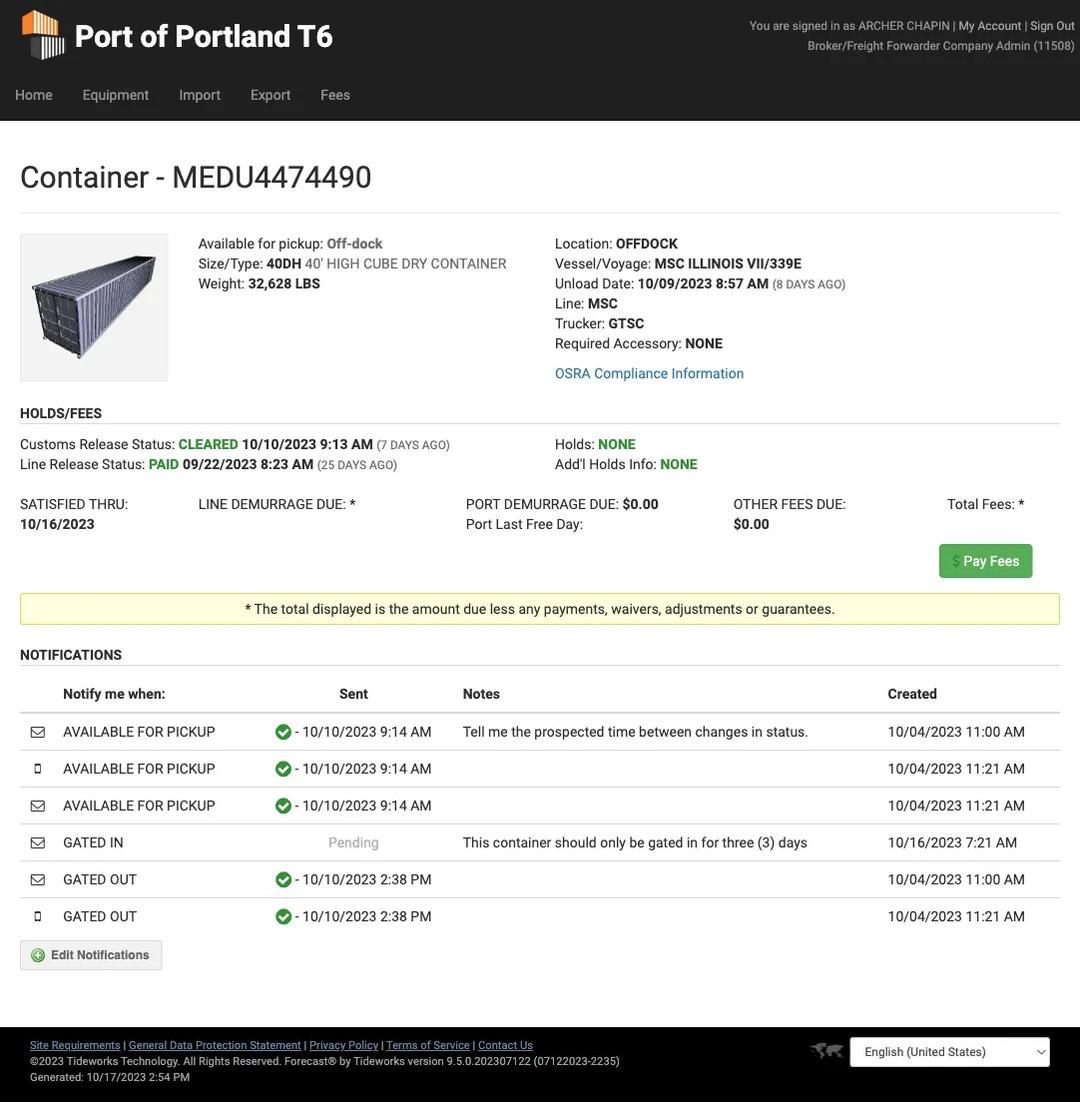 Task type: describe. For each thing, give the bounding box(es) containing it.
dock
[[352, 235, 383, 252]]

general
[[129, 1039, 167, 1052]]

1 horizontal spatial in
[[752, 724, 763, 740]]

me for the
[[489, 724, 508, 740]]

| up tideworks
[[381, 1039, 384, 1052]]

admin
[[997, 38, 1031, 52]]

satisfied thru: 10/16/2023
[[20, 496, 128, 532]]

2 horizontal spatial *
[[1019, 496, 1025, 512]]

waivers,
[[612, 601, 662, 617]]

10/04/2023 11:00 am for - 10/10/2023 2:38 pm
[[889, 872, 1026, 888]]

10/09/2023
[[638, 275, 713, 292]]

sign
[[1031, 18, 1054, 32]]

sent! image
[[276, 725, 292, 739]]

pending
[[329, 835, 379, 851]]

total
[[281, 601, 309, 617]]

site requirements link
[[30, 1039, 121, 1052]]

home
[[15, 86, 53, 103]]

my
[[959, 18, 975, 32]]

site requirements | general data protection statement | privacy policy | terms of service | contact us ©2023 tideworks technology. all rights reserved. forecast® by tideworks version 9.5.0.202307122 (07122023-2235) generated: 10/17/2023 2:54 pm
[[30, 1039, 620, 1084]]

10/04/2023 for sent! image corresponding to envelope o icon
[[889, 798, 963, 814]]

company
[[944, 38, 994, 52]]

time
[[608, 724, 636, 740]]

all
[[183, 1055, 196, 1068]]

sent! image for mobile image
[[276, 762, 292, 776]]

cube
[[364, 255, 398, 272]]

terms of service link
[[387, 1039, 470, 1052]]

1 - 10/10/2023 9:14 am from the top
[[292, 724, 432, 740]]

this container should only be gated in for three (3) days
[[463, 835, 808, 851]]

(11508)
[[1034, 38, 1076, 52]]

40'
[[305, 255, 323, 272]]

1 horizontal spatial *
[[350, 496, 356, 512]]

9:14 for sent! image corresponding to envelope o icon
[[380, 798, 407, 814]]

reserved.
[[233, 1055, 282, 1068]]

port inside "port demurrage due: $0.00 port last free day:"
[[466, 516, 493, 532]]

satisfied
[[20, 496, 86, 512]]

mobile image
[[35, 910, 41, 924]]

(25
[[317, 458, 335, 472]]

- 10/10/2023 2:38 pm for 10/04/2023 11:21 am
[[292, 909, 432, 925]]

- 10/10/2023 9:14 am for envelope o icon
[[292, 798, 432, 814]]

gated
[[648, 835, 684, 851]]

when:
[[128, 686, 166, 702]]

holds
[[590, 456, 626, 473]]

0 vertical spatial msc
[[655, 255, 685, 272]]

off-
[[327, 235, 352, 252]]

tell
[[463, 724, 485, 740]]

line demurrage due: *
[[198, 496, 356, 512]]

pay fees
[[961, 553, 1020, 569]]

privacy
[[310, 1039, 346, 1052]]

0 vertical spatial the
[[389, 601, 409, 617]]

- for mobile image sent! image
[[295, 761, 299, 777]]

export button
[[236, 70, 306, 120]]

1 horizontal spatial for
[[702, 835, 719, 851]]

compliance
[[595, 365, 669, 382]]

adjustments
[[665, 601, 743, 617]]

10/04/2023 11:21 am for sent! image corresponding to envelope o icon
[[889, 798, 1026, 814]]

9:14 for mobile image sent! image
[[380, 761, 407, 777]]

gated for 10/04/2023 11:21 am
[[63, 909, 106, 925]]

displayed
[[313, 601, 372, 617]]

total
[[948, 496, 979, 512]]

protection
[[196, 1039, 247, 1052]]

customs release status: cleared 10/10/2023 9:13 am (7 days ago) line release status: paid 09/22/2023 8:23 am (25 days ago)
[[20, 436, 451, 473]]

equipment button
[[68, 70, 164, 120]]

rights
[[199, 1055, 230, 1068]]

1 vertical spatial release
[[49, 456, 99, 473]]

pay
[[964, 553, 987, 569]]

us
[[520, 1039, 533, 1052]]

changes
[[696, 724, 749, 740]]

| up forecast®
[[304, 1039, 307, 1052]]

dry
[[402, 255, 428, 272]]

- for sent! image corresponding to envelope o icon
[[295, 798, 299, 814]]

add'l
[[555, 456, 586, 473]]

holds/fees
[[20, 405, 102, 422]]

32,628 lbs
[[248, 275, 321, 292]]

0 horizontal spatial *
[[245, 601, 251, 617]]

location:
[[555, 235, 613, 252]]

my account link
[[959, 18, 1022, 32]]

envelope o image
[[31, 799, 45, 813]]

(3)
[[758, 835, 776, 851]]

envelope o image for gated in
[[31, 836, 45, 850]]

osra compliance information
[[555, 365, 745, 382]]

weight:
[[198, 275, 245, 292]]

1 available for pickup from the top
[[63, 724, 215, 740]]

gated out for 10/04/2023 11:00 am
[[63, 872, 137, 888]]

days right (25
[[338, 458, 367, 472]]

required
[[555, 335, 610, 352]]

import
[[179, 86, 221, 103]]

due: for port demurrage due: $0.00 port last free day:
[[590, 496, 619, 512]]

sent! image for mobile icon
[[276, 910, 292, 924]]

prospected
[[535, 724, 605, 740]]

sign out link
[[1031, 18, 1076, 32]]

3 sent! image from the top
[[276, 873, 292, 887]]

- for sent! icon
[[295, 724, 299, 740]]

available for envelope o icon
[[63, 798, 134, 814]]

out for 10/04/2023 11:21 am
[[110, 909, 137, 925]]

archer
[[859, 18, 904, 32]]

status.
[[767, 724, 809, 740]]

11:00 for - 10/10/2023 2:38 pm
[[966, 872, 1001, 888]]

0 vertical spatial release
[[79, 436, 128, 453]]

statement
[[250, 1039, 301, 1052]]

| left general
[[123, 1039, 126, 1052]]

gated out for 10/04/2023 11:21 am
[[63, 909, 137, 925]]

vessel/voyage:
[[555, 255, 652, 272]]

0 vertical spatial notifications
[[20, 647, 122, 663]]

unload
[[555, 275, 599, 292]]

for for envelope o image corresponding to available for pickup
[[137, 724, 163, 740]]

account
[[978, 18, 1022, 32]]

of inside site requirements | general data protection statement | privacy policy | terms of service | contact us ©2023 tideworks technology. all rights reserved. forecast® by tideworks version 9.5.0.202307122 (07122023-2235) generated: 10/17/2023 2:54 pm
[[421, 1039, 431, 1052]]

osra
[[555, 365, 591, 382]]

11:21 for sent! image related to mobile icon
[[966, 909, 1001, 925]]

10/04/2023 for sent! icon
[[889, 724, 963, 740]]

demurrage for line
[[231, 496, 313, 512]]

8:57
[[716, 275, 744, 292]]

1 vertical spatial status:
[[102, 456, 145, 473]]

is
[[375, 601, 386, 617]]

container
[[20, 159, 149, 195]]

2 vertical spatial ago)
[[370, 458, 398, 472]]

11:00 for - 10/10/2023 9:14 am
[[966, 724, 1001, 740]]

usd image
[[953, 554, 961, 568]]

am inside location: offdock vessel/voyage: msc illinois vii/339e unload date: 10/09/2023 8:57 am (8 days ago) line: msc trucker: gtsc required accessory: none
[[748, 275, 769, 292]]

0 horizontal spatial msc
[[588, 295, 618, 312]]

high
[[327, 255, 360, 272]]

pickup for sent! image corresponding to envelope o icon
[[167, 798, 215, 814]]

in inside you are signed in as archer chapin | my account | sign out broker/freight forwarder company admin (11508)
[[831, 18, 841, 32]]

any
[[519, 601, 541, 617]]

fees:
[[983, 496, 1016, 512]]

due
[[464, 601, 487, 617]]

mobile image
[[35, 762, 41, 776]]

in
[[110, 835, 124, 851]]

pickup for sent! icon
[[167, 724, 215, 740]]

fees for other fees due: $0.00
[[782, 496, 814, 512]]

pay fees button
[[940, 544, 1033, 578]]

10/10/2023 inside customs release status: cleared 10/10/2023 9:13 am (7 days ago) line release status: paid 09/22/2023 8:23 am (25 days ago)
[[242, 436, 317, 453]]

0 vertical spatial status:
[[132, 436, 175, 453]]

privacy policy link
[[310, 1039, 379, 1052]]

vii/339e
[[748, 255, 802, 272]]

©2023 tideworks
[[30, 1055, 118, 1068]]



Task type: vqa. For each thing, say whether or not it's contained in the screenshot.
DEMURRAGE associated with PORT
yes



Task type: locate. For each thing, give the bounding box(es) containing it.
1 gated from the top
[[63, 835, 106, 851]]

10/16/2023 left 7:21
[[889, 835, 963, 851]]

status: up the paid
[[132, 436, 175, 453]]

1 2:38 from the top
[[381, 872, 408, 888]]

less
[[490, 601, 515, 617]]

amount
[[412, 601, 460, 617]]

or
[[746, 601, 759, 617]]

0 vertical spatial $0.00
[[623, 496, 659, 512]]

0 horizontal spatial $0.00
[[623, 496, 659, 512]]

by
[[340, 1055, 351, 1068]]

holds:
[[555, 436, 595, 453]]

ago) right (7
[[422, 438, 451, 452]]

envelope o image for gated out
[[31, 873, 45, 887]]

contact us link
[[479, 1039, 533, 1052]]

payments,
[[544, 601, 608, 617]]

2 - 10/10/2023 2:38 pm from the top
[[292, 909, 432, 925]]

notifications up notify
[[20, 647, 122, 663]]

0 vertical spatial in
[[831, 18, 841, 32]]

1 due: from the left
[[317, 496, 346, 512]]

envelope o image down envelope o icon
[[31, 836, 45, 850]]

0 horizontal spatial fees
[[321, 86, 351, 103]]

9:14 for sent! icon
[[380, 724, 407, 740]]

$0.00 inside the other fees due: $0.00
[[734, 516, 770, 532]]

1 envelope o image from the top
[[31, 725, 45, 739]]

1 vertical spatial for
[[702, 835, 719, 851]]

available right mobile image
[[63, 761, 134, 777]]

0 vertical spatial 9:14
[[380, 724, 407, 740]]

(8
[[773, 277, 784, 291]]

2 vertical spatial - 10/10/2023 9:14 am
[[292, 798, 432, 814]]

10/16/2023 inside satisfied thru: 10/16/2023
[[20, 516, 95, 532]]

due: for other fees due: $0.00
[[817, 496, 847, 512]]

days right (3)
[[779, 835, 808, 851]]

1 vertical spatial 10/16/2023
[[889, 835, 963, 851]]

0 horizontal spatial me
[[105, 686, 125, 702]]

ago) down (7
[[370, 458, 398, 472]]

0 horizontal spatial for
[[258, 235, 276, 252]]

10/17/2023
[[87, 1071, 146, 1084]]

other
[[734, 496, 778, 512]]

9:14
[[380, 724, 407, 740], [380, 761, 407, 777], [380, 798, 407, 814]]

- for 2nd sent! image from the bottom
[[295, 872, 299, 888]]

1 vertical spatial $0.00
[[734, 516, 770, 532]]

1 available from the top
[[63, 724, 134, 740]]

3 available from the top
[[63, 798, 134, 814]]

10/04/2023 11:00 am down created
[[889, 724, 1026, 740]]

(7
[[377, 438, 388, 452]]

tell me the prospected time between changes in status.
[[463, 724, 809, 740]]

1 vertical spatial available for pickup
[[63, 761, 215, 777]]

0 vertical spatial port
[[75, 18, 133, 54]]

7:21
[[966, 835, 993, 851]]

t6
[[298, 18, 333, 54]]

2 gated out from the top
[[63, 909, 137, 925]]

1 horizontal spatial demurrage
[[504, 496, 586, 512]]

1 vertical spatial port
[[466, 516, 493, 532]]

2 9:14 from the top
[[380, 761, 407, 777]]

envelope o image up mobile icon
[[31, 873, 45, 887]]

due: down "holds"
[[590, 496, 619, 512]]

fees right pay
[[991, 553, 1020, 569]]

10/16/2023 down satisfied in the top of the page
[[20, 516, 95, 532]]

version
[[408, 1055, 444, 1068]]

0 vertical spatial for
[[258, 235, 276, 252]]

days inside location: offdock vessel/voyage: msc illinois vii/339e unload date: 10/09/2023 8:57 am (8 days ago) line: msc trucker: gtsc required accessory: none
[[787, 277, 816, 291]]

09/22/2023
[[183, 456, 257, 473]]

2 demurrage from the left
[[504, 496, 586, 512]]

technology.
[[121, 1055, 181, 1068]]

2 10/04/2023 11:00 am from the top
[[889, 872, 1026, 888]]

available for pickup: off-dock size/type: 40dh 40' high cube dry container weight: 32,628 lbs
[[198, 235, 507, 292]]

sent! image
[[276, 762, 292, 776], [276, 799, 292, 813], [276, 873, 292, 887], [276, 910, 292, 924]]

days right (7
[[390, 438, 419, 452]]

demurrage down 8:23
[[231, 496, 313, 512]]

only
[[601, 835, 626, 851]]

none right info:
[[661, 456, 698, 473]]

fees down the t6
[[321, 86, 351, 103]]

portland
[[175, 18, 291, 54]]

envelope o image for available for pickup
[[31, 725, 45, 739]]

fees for pay fees
[[991, 553, 1020, 569]]

of up equipment
[[140, 18, 168, 54]]

release down holds/fees
[[79, 436, 128, 453]]

for left three
[[702, 835, 719, 851]]

out for 10/04/2023 11:00 am
[[110, 872, 137, 888]]

date:
[[603, 275, 635, 292]]

be
[[630, 835, 645, 851]]

1 vertical spatial ago)
[[422, 438, 451, 452]]

1 horizontal spatial port
[[466, 516, 493, 532]]

1 vertical spatial for
[[137, 761, 163, 777]]

demurrage inside "port demurrage due: $0.00 port last free day:"
[[504, 496, 586, 512]]

edit
[[51, 949, 74, 963]]

1 horizontal spatial fees
[[782, 496, 814, 512]]

10/04/2023 11:21 am
[[889, 761, 1026, 777], [889, 798, 1026, 814], [889, 909, 1026, 925]]

1 demurrage from the left
[[231, 496, 313, 512]]

due: right other
[[817, 496, 847, 512]]

me for when:
[[105, 686, 125, 702]]

10/04/2023 for mobile image sent! image
[[889, 761, 963, 777]]

pickup for mobile image sent! image
[[167, 761, 215, 777]]

1 vertical spatial me
[[489, 724, 508, 740]]

0 horizontal spatial ago)
[[370, 458, 398, 472]]

2 pickup from the top
[[167, 761, 215, 777]]

gated out up edit notifications in the bottom of the page
[[63, 909, 137, 925]]

40' high cube dry container image
[[20, 234, 168, 382]]

days
[[787, 277, 816, 291], [390, 438, 419, 452], [338, 458, 367, 472], [779, 835, 808, 851]]

1 vertical spatial msc
[[588, 295, 618, 312]]

10/04/2023 11:00 am down '10/16/2023 7:21 am'
[[889, 872, 1026, 888]]

2 vertical spatial available
[[63, 798, 134, 814]]

1 gated out from the top
[[63, 872, 137, 888]]

demurrage for port
[[504, 496, 586, 512]]

0 vertical spatial 11:21
[[966, 761, 1001, 777]]

notifications right edit at the bottom of the page
[[77, 949, 150, 963]]

10/04/2023 11:21 am for sent! image related to mobile icon
[[889, 909, 1026, 925]]

2 available for pickup from the top
[[63, 761, 215, 777]]

of
[[140, 18, 168, 54], [421, 1039, 431, 1052]]

10/04/2023 11:00 am
[[889, 724, 1026, 740], [889, 872, 1026, 888]]

data
[[170, 1039, 193, 1052]]

signed
[[793, 18, 828, 32]]

0 vertical spatial me
[[105, 686, 125, 702]]

10/04/2023 for 2nd sent! image from the bottom
[[889, 872, 963, 888]]

none
[[686, 335, 723, 352]]

out down in
[[110, 872, 137, 888]]

none up "holds"
[[599, 436, 636, 453]]

gated for 10/04/2023 11:00 am
[[63, 872, 106, 888]]

$0.00 down other
[[734, 516, 770, 532]]

container
[[431, 255, 507, 272]]

11:21 for sent! image corresponding to envelope o icon
[[966, 798, 1001, 814]]

1 vertical spatial 10/04/2023 11:00 am
[[889, 872, 1026, 888]]

for for envelope o icon
[[137, 798, 163, 814]]

1 vertical spatial fees
[[782, 496, 814, 512]]

the right tell
[[512, 724, 531, 740]]

2 11:21 from the top
[[966, 798, 1001, 814]]

3 - 10/10/2023 9:14 am from the top
[[292, 798, 432, 814]]

total fees: *
[[948, 496, 1025, 512]]

10/04/2023 11:21 am for mobile image sent! image
[[889, 761, 1026, 777]]

0 vertical spatial available
[[63, 724, 134, 740]]

for
[[258, 235, 276, 252], [702, 835, 719, 851]]

10/16/2023 7:21 am
[[889, 835, 1018, 851]]

9.5.0.202307122
[[447, 1055, 531, 1068]]

port down port
[[466, 516, 493, 532]]

1 vertical spatial gated out
[[63, 909, 137, 925]]

0 horizontal spatial due:
[[317, 496, 346, 512]]

msc up 10/09/2023
[[655, 255, 685, 272]]

2 10/04/2023 from the top
[[889, 761, 963, 777]]

2 vertical spatial envelope o image
[[31, 873, 45, 887]]

fees inside 'popup button'
[[321, 86, 351, 103]]

2 vertical spatial available for pickup
[[63, 798, 215, 814]]

in left 'status.'
[[752, 724, 763, 740]]

3 available for pickup from the top
[[63, 798, 215, 814]]

3 11:21 from the top
[[966, 909, 1001, 925]]

1 horizontal spatial the
[[512, 724, 531, 740]]

1 sent! image from the top
[[276, 762, 292, 776]]

gated left in
[[63, 835, 106, 851]]

3 pickup from the top
[[167, 798, 215, 814]]

days right (8
[[787, 277, 816, 291]]

gated for 10/16/2023 7:21 am
[[63, 835, 106, 851]]

2 horizontal spatial ago)
[[819, 277, 847, 291]]

$0.00 inside "port demurrage due: $0.00 port last free day:"
[[623, 496, 659, 512]]

msc down the date:
[[588, 295, 618, 312]]

* the total displayed is the amount due less any payments, waivers, adjustments or guarantees.
[[245, 601, 836, 617]]

1 vertical spatial the
[[512, 724, 531, 740]]

2 horizontal spatial in
[[831, 18, 841, 32]]

pm inside site requirements | general data protection statement | privacy policy | terms of service | contact us ©2023 tideworks technology. all rights reserved. forecast® by tideworks version 9.5.0.202307122 (07122023-2235) generated: 10/17/2023 2:54 pm
[[173, 1071, 190, 1084]]

medu4474490
[[172, 159, 372, 195]]

me right tell
[[489, 724, 508, 740]]

in right gated
[[687, 835, 698, 851]]

0 vertical spatial of
[[140, 18, 168, 54]]

1 horizontal spatial of
[[421, 1039, 431, 1052]]

3 due: from the left
[[817, 496, 847, 512]]

1 vertical spatial 11:00
[[966, 872, 1001, 888]]

1 horizontal spatial ago)
[[422, 438, 451, 452]]

3 envelope o image from the top
[[31, 873, 45, 887]]

2 horizontal spatial fees
[[991, 553, 1020, 569]]

as
[[844, 18, 856, 32]]

me left the when:
[[105, 686, 125, 702]]

$0.00 down info:
[[623, 496, 659, 512]]

2 envelope o image from the top
[[31, 836, 45, 850]]

2 out from the top
[[110, 909, 137, 925]]

1 vertical spatial notifications
[[77, 949, 150, 963]]

1 vertical spatial - 10/10/2023 2:38 pm
[[292, 909, 432, 925]]

available down notify me when:
[[63, 724, 134, 740]]

for inside available for pickup: off-dock size/type: 40dh 40' high cube dry container weight: 32,628 lbs
[[258, 235, 276, 252]]

0 vertical spatial ago)
[[819, 277, 847, 291]]

available
[[63, 724, 134, 740], [63, 761, 134, 777], [63, 798, 134, 814]]

due: inside "port demurrage due: $0.00 port last free day:"
[[590, 496, 619, 512]]

gated out down gated in
[[63, 872, 137, 888]]

3 gated from the top
[[63, 909, 106, 925]]

| left sign
[[1025, 18, 1028, 32]]

0 vertical spatial for
[[137, 724, 163, 740]]

1 vertical spatial pm
[[411, 909, 432, 925]]

0 horizontal spatial in
[[687, 835, 698, 851]]

holds: none add'l holds info: none
[[555, 436, 698, 473]]

0 vertical spatial envelope o image
[[31, 725, 45, 739]]

broker/freight
[[808, 38, 884, 52]]

0 vertical spatial 10/04/2023 11:21 am
[[889, 761, 1026, 777]]

2 due: from the left
[[590, 496, 619, 512]]

pickup
[[167, 724, 215, 740], [167, 761, 215, 777], [167, 798, 215, 814]]

0 vertical spatial fees
[[321, 86, 351, 103]]

1 vertical spatial out
[[110, 909, 137, 925]]

2 vertical spatial in
[[687, 835, 698, 851]]

1 vertical spatial in
[[752, 724, 763, 740]]

2 sent! image from the top
[[276, 799, 292, 813]]

location: offdock vessel/voyage: msc illinois vii/339e unload date: 10/09/2023 8:57 am (8 days ago) line: msc trucker: gtsc required accessory: none
[[555, 235, 847, 352]]

am
[[748, 275, 769, 292], [352, 436, 373, 453], [292, 456, 314, 473], [411, 724, 432, 740], [1005, 724, 1026, 740], [411, 761, 432, 777], [1005, 761, 1026, 777], [411, 798, 432, 814], [1005, 798, 1026, 814], [997, 835, 1018, 851], [1005, 872, 1026, 888], [1005, 909, 1026, 925]]

2 for from the top
[[137, 761, 163, 777]]

4 sent! image from the top
[[276, 910, 292, 924]]

0 horizontal spatial port
[[75, 18, 133, 54]]

11:21 for mobile image sent! image
[[966, 761, 1001, 777]]

available up gated in
[[63, 798, 134, 814]]

1 vertical spatial 9:14
[[380, 761, 407, 777]]

line
[[198, 496, 228, 512]]

forecast®
[[285, 1055, 337, 1068]]

demurrage up free
[[504, 496, 586, 512]]

1 horizontal spatial me
[[489, 724, 508, 740]]

this
[[463, 835, 490, 851]]

2 vertical spatial 10/04/2023 11:21 am
[[889, 909, 1026, 925]]

- 10/10/2023 2:38 pm for 10/04/2023 11:00 am
[[292, 872, 432, 888]]

2 available from the top
[[63, 761, 134, 777]]

port of portland t6
[[75, 18, 333, 54]]

2 vertical spatial for
[[137, 798, 163, 814]]

2:54
[[149, 1071, 170, 1084]]

1 horizontal spatial msc
[[655, 255, 685, 272]]

site
[[30, 1039, 49, 1052]]

1 9:14 from the top
[[380, 724, 407, 740]]

1 horizontal spatial due:
[[590, 496, 619, 512]]

| up the 9.5.0.202307122
[[473, 1039, 476, 1052]]

10/04/2023
[[889, 724, 963, 740], [889, 761, 963, 777], [889, 798, 963, 814], [889, 872, 963, 888], [889, 909, 963, 925]]

0 vertical spatial pickup
[[167, 724, 215, 740]]

notify
[[63, 686, 101, 702]]

2:38 for 10/04/2023 11:00 am
[[381, 872, 408, 888]]

information
[[672, 365, 745, 382]]

2 - 10/10/2023 9:14 am from the top
[[292, 761, 432, 777]]

0 horizontal spatial none
[[599, 436, 636, 453]]

1 10/04/2023 from the top
[[889, 724, 963, 740]]

1 vertical spatial none
[[661, 456, 698, 473]]

1 vertical spatial pickup
[[167, 761, 215, 777]]

0 vertical spatial 11:00
[[966, 724, 1001, 740]]

0 vertical spatial - 10/10/2023 2:38 pm
[[292, 872, 432, 888]]

3 10/04/2023 11:21 am from the top
[[889, 909, 1026, 925]]

requirements
[[52, 1039, 121, 1052]]

1 out from the top
[[110, 872, 137, 888]]

4 10/04/2023 from the top
[[889, 872, 963, 888]]

1 vertical spatial envelope o image
[[31, 836, 45, 850]]

day:
[[557, 516, 584, 532]]

0 vertical spatial out
[[110, 872, 137, 888]]

1 10/04/2023 11:21 am from the top
[[889, 761, 1026, 777]]

0 vertical spatial - 10/10/2023 9:14 am
[[292, 724, 432, 740]]

status: left the paid
[[102, 456, 145, 473]]

3 9:14 from the top
[[380, 798, 407, 814]]

ago) right (8
[[819, 277, 847, 291]]

due: inside the other fees due: $0.00
[[817, 496, 847, 512]]

1 vertical spatial 10/04/2023 11:21 am
[[889, 798, 1026, 814]]

release down customs
[[49, 456, 99, 473]]

- 10/10/2023 9:14 am
[[292, 724, 432, 740], [292, 761, 432, 777], [292, 798, 432, 814]]

1 for from the top
[[137, 724, 163, 740]]

edit notifications
[[51, 949, 150, 963]]

| left my
[[954, 18, 957, 32]]

due: for line demurrage due: *
[[317, 496, 346, 512]]

0 horizontal spatial the
[[389, 601, 409, 617]]

pm for 10/04/2023 11:21 am
[[411, 909, 432, 925]]

1 11:00 from the top
[[966, 724, 1001, 740]]

0 horizontal spatial demurrage
[[231, 496, 313, 512]]

export
[[251, 86, 291, 103]]

for
[[137, 724, 163, 740], [137, 761, 163, 777], [137, 798, 163, 814]]

2 gated from the top
[[63, 872, 106, 888]]

10/04/2023 for sent! image related to mobile icon
[[889, 909, 963, 925]]

2 vertical spatial gated
[[63, 909, 106, 925]]

free
[[526, 516, 553, 532]]

fees inside button
[[991, 553, 1020, 569]]

gated up edit notifications link
[[63, 909, 106, 925]]

3 10/04/2023 from the top
[[889, 798, 963, 814]]

2 horizontal spatial due:
[[817, 496, 847, 512]]

1 horizontal spatial $0.00
[[734, 516, 770, 532]]

policy
[[349, 1039, 379, 1052]]

1 vertical spatial - 10/10/2023 9:14 am
[[292, 761, 432, 777]]

1 horizontal spatial 10/16/2023
[[889, 835, 963, 851]]

sent! image for envelope o icon
[[276, 799, 292, 813]]

fees button
[[306, 70, 366, 120]]

line:
[[555, 295, 585, 312]]

port up equipment
[[75, 18, 133, 54]]

for for mobile image
[[137, 761, 163, 777]]

- for sent! image related to mobile icon
[[295, 909, 299, 925]]

should
[[555, 835, 597, 851]]

0 vertical spatial 2:38
[[381, 872, 408, 888]]

0 vertical spatial gated out
[[63, 872, 137, 888]]

3 for from the top
[[137, 798, 163, 814]]

for up 40dh
[[258, 235, 276, 252]]

1 - 10/10/2023 2:38 pm from the top
[[292, 872, 432, 888]]

forwarder
[[887, 38, 941, 52]]

1 pickup from the top
[[167, 724, 215, 740]]

1 11:21 from the top
[[966, 761, 1001, 777]]

0 horizontal spatial of
[[140, 18, 168, 54]]

due: down (25
[[317, 496, 346, 512]]

0 horizontal spatial 10/16/2023
[[20, 516, 95, 532]]

2 vertical spatial 9:14
[[380, 798, 407, 814]]

5 10/04/2023 from the top
[[889, 909, 963, 925]]

0 vertical spatial gated
[[63, 835, 106, 851]]

0 vertical spatial 10/16/2023
[[20, 516, 95, 532]]

the right the is
[[389, 601, 409, 617]]

1 10/04/2023 11:00 am from the top
[[889, 724, 1026, 740]]

2 2:38 from the top
[[381, 909, 408, 925]]

$0.00 for port demurrage due: $0.00 port last free day:
[[623, 496, 659, 512]]

available for mobile image
[[63, 761, 134, 777]]

2 vertical spatial pickup
[[167, 798, 215, 814]]

gated in
[[63, 835, 124, 851]]

of up version
[[421, 1039, 431, 1052]]

last
[[496, 516, 523, 532]]

pm for 10/04/2023 11:00 am
[[411, 872, 432, 888]]

ago) inside location: offdock vessel/voyage: msc illinois vii/339e unload date: 10/09/2023 8:57 am (8 days ago) line: msc trucker: gtsc required accessory: none
[[819, 277, 847, 291]]

0 vertical spatial none
[[599, 436, 636, 453]]

2 10/04/2023 11:21 am from the top
[[889, 798, 1026, 814]]

10/04/2023 11:00 am for - 10/10/2023 9:14 am
[[889, 724, 1026, 740]]

gated down gated in
[[63, 872, 106, 888]]

in left as on the right top of page
[[831, 18, 841, 32]]

envelope o image up mobile image
[[31, 725, 45, 739]]

$0.00 for other fees due: $0.00
[[734, 516, 770, 532]]

1 vertical spatial 11:21
[[966, 798, 1001, 814]]

2 11:00 from the top
[[966, 872, 1001, 888]]

fees right other
[[782, 496, 814, 512]]

2:38 for 10/04/2023 11:21 am
[[381, 909, 408, 925]]

status:
[[132, 436, 175, 453], [102, 456, 145, 473]]

2 vertical spatial 11:21
[[966, 909, 1001, 925]]

2 vertical spatial pm
[[173, 1071, 190, 1084]]

fees inside the other fees due: $0.00
[[782, 496, 814, 512]]

available for pickup for mobile image
[[63, 761, 215, 777]]

generated:
[[30, 1071, 84, 1084]]

port of portland t6 link
[[20, 0, 333, 70]]

out up edit notifications in the bottom of the page
[[110, 909, 137, 925]]

envelope o image
[[31, 725, 45, 739], [31, 836, 45, 850], [31, 873, 45, 887]]

- 10/10/2023 9:14 am for mobile image
[[292, 761, 432, 777]]

notifications inside edit notifications link
[[77, 949, 150, 963]]

created
[[889, 686, 938, 702]]

available for pickup for envelope o icon
[[63, 798, 215, 814]]



